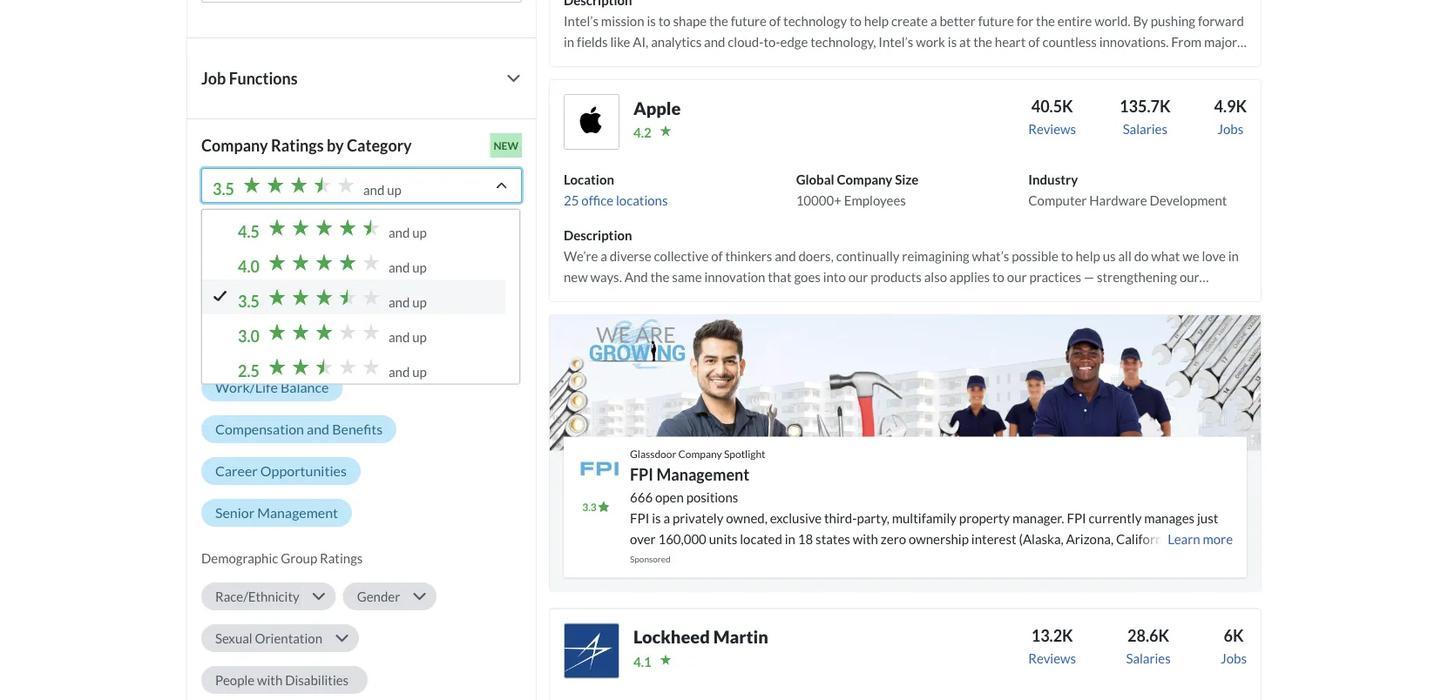 Task type: describe. For each thing, give the bounding box(es) containing it.
workplace
[[201, 300, 264, 315]]

0 vertical spatial 3.5
[[213, 179, 234, 199]]

work/life balance button
[[201, 374, 343, 402]]

open
[[655, 490, 684, 505]]

sexual orientation
[[215, 631, 322, 647]]

with
[[257, 673, 283, 688]]

reviews for apple
[[1029, 121, 1076, 137]]

disabilities
[[285, 673, 349, 688]]

culture & values
[[215, 337, 318, 354]]

4.1
[[634, 654, 652, 670]]

4.9k jobs
[[1214, 97, 1247, 137]]

culture
[[215, 337, 262, 354]]

development
[[1150, 193, 1227, 208]]

salaries for lockheed martin
[[1126, 651, 1171, 666]]

3.0
[[238, 327, 260, 346]]

career opportunities button
[[201, 457, 361, 485]]

martin
[[713, 627, 768, 648]]

learn more link
[[1166, 529, 1233, 555]]

career opportunities
[[215, 463, 347, 480]]

lockheed martin
[[634, 627, 768, 648]]

positions
[[687, 490, 738, 505]]

glassdoor
[[630, 448, 677, 461]]

new
[[494, 139, 519, 152]]

lockheed martin image
[[564, 624, 620, 680]]

(select only 1)
[[201, 216, 282, 232]]

computer
[[1029, 193, 1087, 208]]

ratings for factor
[[307, 300, 349, 315]]

workplace factor ratings
[[201, 300, 349, 315]]

inclusion
[[424, 337, 479, 354]]

balance
[[281, 379, 329, 396]]

demographic
[[201, 551, 278, 566]]

glassdoor company spotlight fpi management 666 open positions
[[630, 448, 766, 505]]

0 horizontal spatial company
[[201, 136, 268, 155]]

4.5
[[238, 222, 260, 241]]

sexual
[[215, 631, 252, 647]]

diversity & inclusion
[[353, 337, 479, 354]]

global
[[796, 172, 835, 187]]

job
[[201, 69, 226, 88]]

3.5 option
[[202, 279, 505, 315]]

666
[[630, 490, 653, 505]]

28.6k
[[1128, 626, 1170, 646]]

management inside glassdoor company spotlight fpi management 666 open positions
[[657, 465, 750, 484]]

category
[[347, 136, 412, 155]]

salaries for apple
[[1123, 121, 1168, 137]]

ratings for group
[[320, 551, 363, 566]]

compensation and benefits button
[[201, 416, 397, 444]]

senior management
[[215, 505, 338, 522]]

25
[[564, 193, 579, 208]]

hardware
[[1090, 193, 1148, 208]]

jobs for apple
[[1218, 121, 1244, 137]]

reviews for lockheed martin
[[1029, 651, 1076, 666]]

28.6k salaries
[[1126, 626, 1171, 666]]

& for culture
[[265, 337, 275, 354]]

job functions button
[[201, 66, 522, 91]]

3.3
[[582, 501, 597, 514]]

senior management button
[[201, 499, 352, 527]]

industry
[[1029, 172, 1078, 187]]

3.5 inside option
[[238, 292, 260, 311]]

race/ethnicity
[[215, 589, 300, 605]]

and up inside '3.5' option
[[389, 294, 427, 310]]

13.2k reviews
[[1029, 626, 1076, 666]]



Task type: locate. For each thing, give the bounding box(es) containing it.
learn more sponsored
[[630, 531, 1233, 565]]

diversity & inclusion button
[[339, 332, 493, 360]]

1 horizontal spatial management
[[657, 465, 750, 484]]

0 vertical spatial salaries
[[1123, 121, 1168, 137]]

25 office locations link
[[564, 193, 668, 208]]

opportunities
[[260, 463, 347, 480]]

gender
[[357, 589, 400, 605]]

industry computer hardware development
[[1029, 172, 1227, 208]]

0 vertical spatial ratings
[[271, 136, 324, 155]]

3.5 up the (select
[[213, 179, 234, 199]]

company
[[201, 136, 268, 155], [837, 172, 893, 187], [679, 448, 722, 461]]

1 horizontal spatial &
[[411, 337, 421, 354]]

overall rating
[[215, 254, 303, 271]]

1)
[[270, 216, 282, 232]]

apple
[[634, 98, 681, 118]]

company inside glassdoor company spotlight fpi management 666 open positions
[[679, 448, 722, 461]]

reviews
[[1029, 121, 1076, 137], [1029, 651, 1076, 666]]

company left spotlight
[[679, 448, 722, 461]]

salaries
[[1123, 121, 1168, 137], [1126, 651, 1171, 666]]

jobs
[[1218, 121, 1244, 137], [1221, 651, 1247, 666]]

1 vertical spatial jobs
[[1221, 651, 1247, 666]]

ratings right group
[[320, 551, 363, 566]]

lockheed
[[634, 627, 710, 648]]

diversity
[[353, 337, 408, 354]]

reviews down 13.2k at the bottom of the page
[[1029, 651, 1076, 666]]

1 vertical spatial management
[[257, 505, 338, 522]]

spotlight
[[724, 448, 766, 461]]

culture & values button
[[201, 332, 332, 360]]

(select
[[201, 216, 240, 232]]

2 reviews from the top
[[1029, 651, 1076, 666]]

functions
[[229, 69, 298, 88]]

demographic group ratings
[[201, 551, 363, 566]]

company up employees
[[837, 172, 893, 187]]

values
[[277, 337, 318, 354]]

senior
[[215, 505, 255, 522]]

40.5k reviews
[[1029, 97, 1076, 137]]

1 horizontal spatial company
[[679, 448, 722, 461]]

jobs for lockheed martin
[[1221, 651, 1247, 666]]

0 vertical spatial jobs
[[1218, 121, 1244, 137]]

1 vertical spatial 3.5
[[238, 292, 260, 311]]

up inside '3.5' option
[[412, 294, 427, 310]]

3.5 down "4.0"
[[238, 292, 260, 311]]

office
[[582, 193, 614, 208]]

135.7k salaries
[[1120, 97, 1171, 137]]

only
[[242, 216, 268, 232]]

and inside '3.5' option
[[389, 294, 410, 310]]

work/life
[[215, 379, 278, 396]]

benefits
[[332, 421, 383, 438]]

employees
[[844, 193, 906, 208]]

location
[[564, 172, 614, 187]]

and up
[[363, 182, 402, 198], [389, 225, 427, 240], [389, 260, 427, 275], [389, 294, 427, 310], [389, 329, 427, 345], [389, 364, 427, 380]]

overall
[[215, 254, 260, 271]]

&
[[265, 337, 275, 354], [411, 337, 421, 354]]

2 vertical spatial company
[[679, 448, 722, 461]]

jobs down 6k
[[1221, 651, 1247, 666]]

list box
[[201, 168, 522, 385]]

ratings
[[271, 136, 324, 155], [307, 300, 349, 315], [320, 551, 363, 566]]

0 vertical spatial company
[[201, 136, 268, 155]]

work/life balance
[[215, 379, 329, 396]]

2 & from the left
[[411, 337, 421, 354]]

0 horizontal spatial &
[[265, 337, 275, 354]]

13.2k
[[1032, 626, 1073, 646]]

people with disabilities
[[215, 673, 349, 688]]

company inside global company size 10000+ employees
[[837, 172, 893, 187]]

0 vertical spatial reviews
[[1029, 121, 1076, 137]]

salaries down 28.6k
[[1126, 651, 1171, 666]]

location 25 office locations
[[564, 172, 668, 208]]

1 horizontal spatial 3.5
[[238, 292, 260, 311]]

1 vertical spatial reviews
[[1029, 651, 1076, 666]]

4.0
[[238, 257, 260, 276]]

salaries inside 135.7k salaries
[[1123, 121, 1168, 137]]

ratings left by
[[271, 136, 324, 155]]

company for fpi
[[679, 448, 722, 461]]

orientation
[[255, 631, 322, 647]]

size
[[895, 172, 919, 187]]

group
[[281, 551, 317, 566]]

locations
[[616, 193, 668, 208]]

management
[[657, 465, 750, 484], [257, 505, 338, 522]]

learn
[[1168, 531, 1201, 547]]

rating
[[263, 254, 303, 271]]

salaries down 135.7k
[[1123, 121, 1168, 137]]

1 & from the left
[[265, 337, 275, 354]]

jobs down the "4.9k"
[[1218, 121, 1244, 137]]

6k
[[1224, 626, 1244, 646]]

people
[[215, 673, 255, 688]]

job functions
[[201, 69, 298, 88]]

2 vertical spatial ratings
[[320, 551, 363, 566]]

2.5
[[238, 362, 260, 381]]

management up positions
[[657, 465, 750, 484]]

compensation and benefits
[[215, 421, 383, 438]]

company ratings by category
[[201, 136, 412, 155]]

compensation
[[215, 421, 304, 438]]

sponsored
[[630, 554, 671, 565]]

description
[[564, 227, 632, 243]]

& right 3.0 on the top left of the page
[[265, 337, 275, 354]]

management down opportunities
[[257, 505, 338, 522]]

& for diversity
[[411, 337, 421, 354]]

135.7k
[[1120, 97, 1171, 116]]

2 horizontal spatial company
[[837, 172, 893, 187]]

company for 10000+
[[837, 172, 893, 187]]

list box containing 3.5
[[201, 168, 522, 385]]

4.2
[[634, 125, 652, 140]]

management inside button
[[257, 505, 338, 522]]

ratings right factor at the left top
[[307, 300, 349, 315]]

1 vertical spatial salaries
[[1126, 651, 1171, 666]]

1 vertical spatial ratings
[[307, 300, 349, 315]]

more
[[1203, 531, 1233, 547]]

by
[[327, 136, 344, 155]]

3.5
[[213, 179, 234, 199], [238, 292, 260, 311]]

fpi
[[630, 465, 654, 484]]

and inside button
[[307, 421, 329, 438]]

None field
[[201, 0, 522, 10]]

40.5k
[[1032, 97, 1073, 116]]

company down the job functions
[[201, 136, 268, 155]]

overall rating button
[[201, 248, 317, 276]]

jobs inside 4.9k jobs
[[1218, 121, 1244, 137]]

factor
[[266, 300, 304, 315]]

0 horizontal spatial 3.5
[[213, 179, 234, 199]]

reviews down 40.5k
[[1029, 121, 1076, 137]]

1 vertical spatial company
[[837, 172, 893, 187]]

0 vertical spatial management
[[657, 465, 750, 484]]

up
[[387, 182, 402, 198], [412, 225, 427, 240], [412, 260, 427, 275], [412, 294, 427, 310], [412, 329, 427, 345], [412, 364, 427, 380]]

career
[[215, 463, 258, 480]]

4.9k
[[1214, 97, 1247, 116]]

1 reviews from the top
[[1029, 121, 1076, 137]]

0 horizontal spatial management
[[257, 505, 338, 522]]

apple image
[[564, 94, 620, 150]]

6k jobs
[[1221, 626, 1247, 666]]

& left inclusion
[[411, 337, 421, 354]]

10000+
[[796, 193, 842, 208]]

global company size 10000+ employees
[[796, 172, 919, 208]]



Task type: vqa. For each thing, say whether or not it's contained in the screenshot.
2nd companies from the bottom
no



